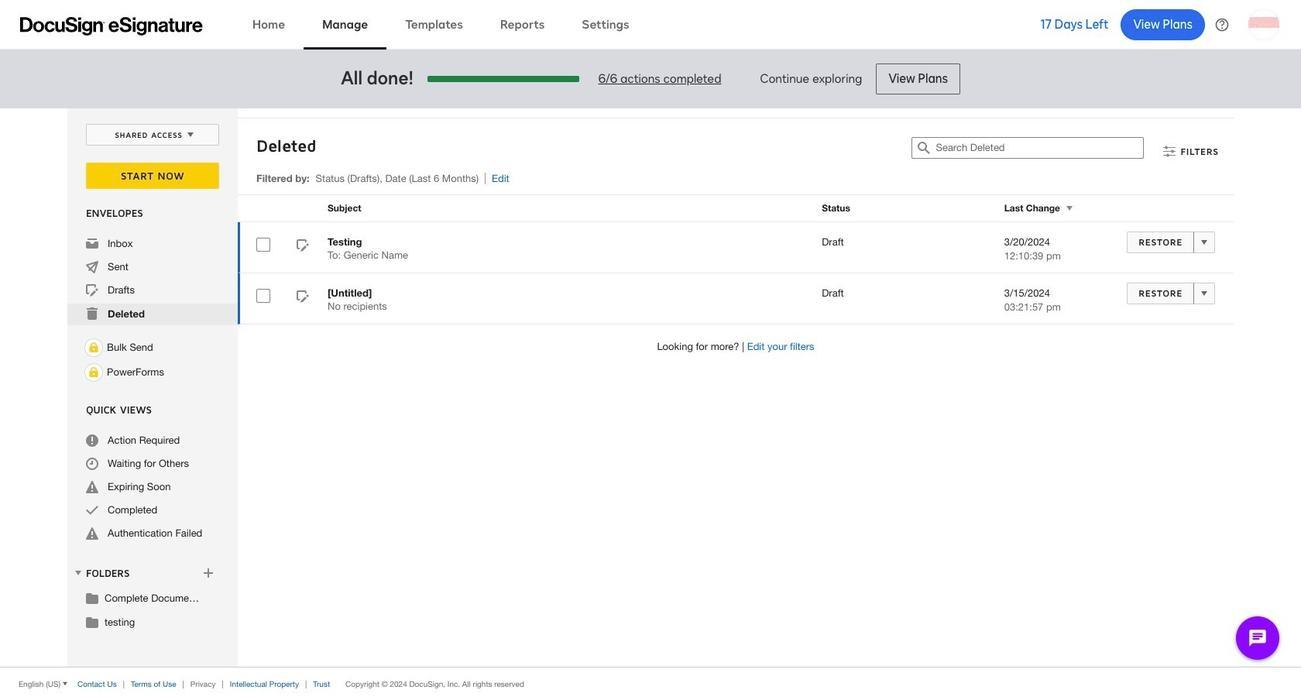 Task type: describe. For each thing, give the bounding box(es) containing it.
your uploaded profile image image
[[1248, 9, 1279, 40]]

draft image
[[86, 284, 98, 297]]

view folders image
[[72, 567, 84, 579]]

more info region
[[0, 667, 1301, 700]]

draft image
[[297, 290, 309, 305]]

docusign esignature image
[[20, 17, 203, 35]]

inbox image
[[86, 238, 98, 250]]

completed image
[[86, 504, 98, 517]]

lock image
[[84, 363, 103, 382]]

2 folder image from the top
[[86, 616, 98, 628]]

draft image
[[297, 239, 309, 254]]

trash image
[[86, 307, 98, 320]]



Task type: vqa. For each thing, say whether or not it's contained in the screenshot.
Secondary Navigation region
yes



Task type: locate. For each thing, give the bounding box(es) containing it.
alert image down clock icon
[[86, 481, 98, 493]]

1 vertical spatial folder image
[[86, 616, 98, 628]]

alert image down completed icon
[[86, 527, 98, 540]]

0 vertical spatial alert image
[[86, 481, 98, 493]]

action required image
[[86, 434, 98, 447]]

Search Deleted text field
[[936, 138, 1143, 158]]

2 alert image from the top
[[86, 527, 98, 540]]

0 vertical spatial folder image
[[86, 592, 98, 604]]

lock image
[[84, 338, 103, 357]]

secondary navigation region
[[67, 108, 1238, 667]]

1 alert image from the top
[[86, 481, 98, 493]]

clock image
[[86, 458, 98, 470]]

folder image
[[86, 592, 98, 604], [86, 616, 98, 628]]

sent image
[[86, 261, 98, 273]]

1 folder image from the top
[[86, 592, 98, 604]]

1 vertical spatial alert image
[[86, 527, 98, 540]]

alert image
[[86, 481, 98, 493], [86, 527, 98, 540]]



